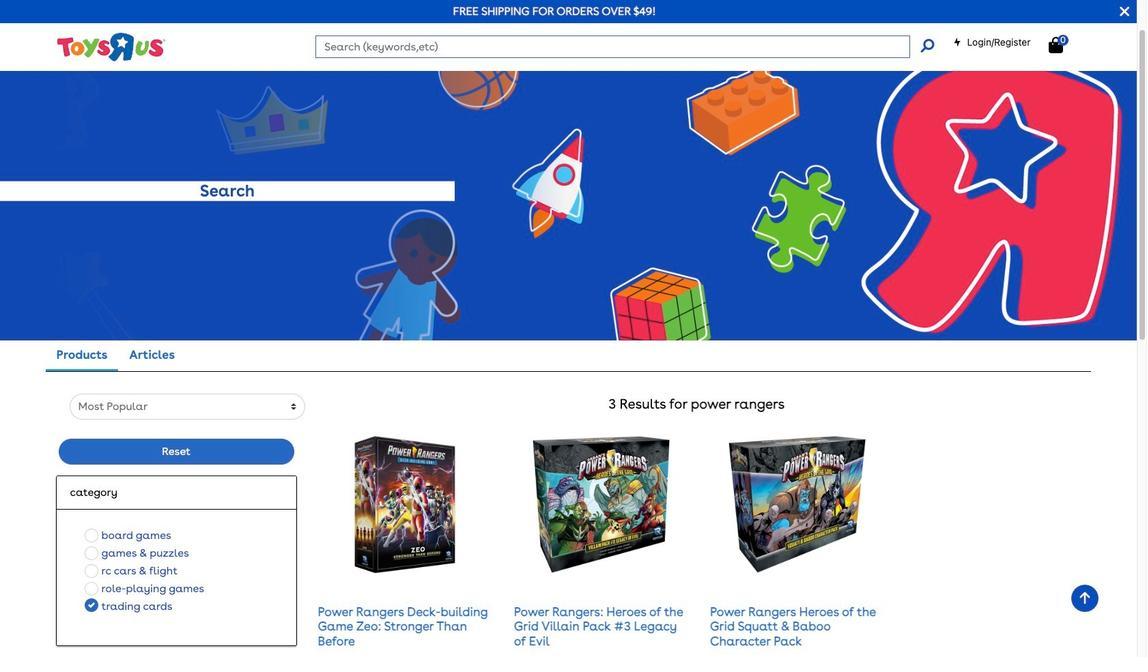 Task type: locate. For each thing, give the bounding box(es) containing it.
tab list
[[45, 341, 186, 372]]

shopping bag image
[[1049, 37, 1063, 53]]

category element
[[70, 485, 282, 501]]

menu bar
[[47, 0, 1137, 42]]

None search field
[[316, 36, 935, 58]]

this icon serves as a link to download the essential accessibility assistive technology app for individuals with physical disabilities. it is featured as part of our commitment to diversity and inclusion. image
[[507, 12, 548, 27]]

main content
[[0, 42, 1137, 658]]



Task type: describe. For each thing, give the bounding box(es) containing it.
power rangers: heroes of the grid villain pack #3 legacy of evil image
[[533, 437, 670, 573]]

toys r us image
[[56, 32, 165, 63]]

Enter Keyword or Item No. search field
[[316, 36, 911, 58]]

power rangers heroes of the grid squatt & baboo character pack image
[[729, 437, 866, 573]]

close button image
[[1120, 4, 1130, 19]]

power rangers deck-building game zeo: stronger than before image
[[337, 437, 474, 573]]



Task type: vqa. For each thing, say whether or not it's contained in the screenshot.
search field
yes



